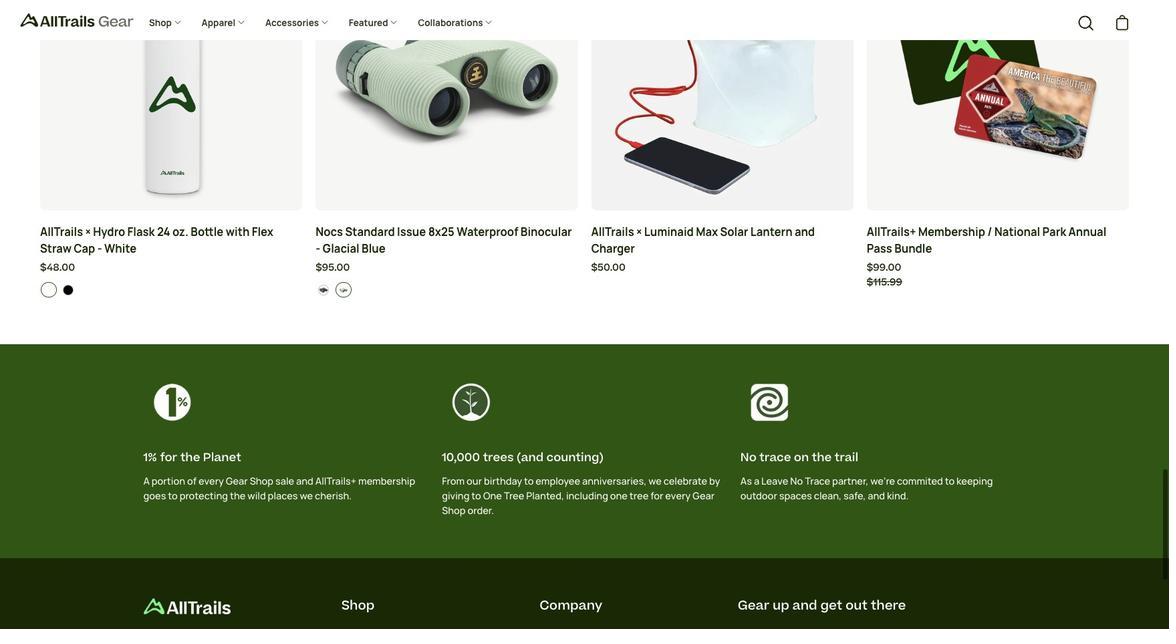 Task type: describe. For each thing, give the bounding box(es) containing it.
oz.
[[173, 225, 189, 239]]

as
[[741, 475, 752, 488]]

of
[[187, 475, 197, 488]]

featured
[[349, 17, 390, 29]]

toggle plus image for apparel
[[237, 18, 245, 26]]

$50.00
[[591, 261, 626, 275]]

and inside 'a portion of every gear shop sale and alltrails+ membership goes to protecting the wild places we cherish.'
[[296, 475, 313, 488]]

alltrails+ membership / national park annual pass bundle link
[[867, 224, 1129, 257]]

alltrails × hydro flask 24 oz. bottle with flex straw cap - white $48.00
[[40, 225, 273, 275]]

gear inside from our birthday to employee anniversaries, we celebrate by giving to one tree planted, including one tree for every gear shop order.
[[693, 490, 715, 502]]

collaborations
[[418, 17, 485, 29]]

apparel link
[[192, 7, 255, 40]]

alltrails × luminaid max solar lantern and charger link
[[591, 224, 854, 257]]

$95.00
[[316, 261, 350, 275]]

including
[[566, 490, 608, 502]]

we're
[[871, 475, 895, 488]]

goes
[[143, 490, 166, 502]]

straw
[[40, 241, 72, 256]]

2 horizontal spatial the
[[812, 449, 832, 466]]

$50.00 link
[[591, 261, 854, 276]]

keeping
[[957, 475, 993, 488]]

park
[[1043, 225, 1067, 239]]

accessories
[[265, 17, 321, 29]]

for inside from our birthday to employee anniversaries, we celebrate by giving to one tree planted, including one tree for every gear shop order.
[[651, 490, 664, 502]]

portion
[[152, 475, 185, 488]]

up
[[773, 596, 789, 615]]

0 horizontal spatial the
[[180, 449, 200, 466]]

counting)
[[547, 449, 604, 466]]

(and
[[517, 449, 544, 466]]

from our birthday to employee anniversaries, we celebrate by giving to one tree planted, including one tree for every gear shop order.
[[442, 475, 720, 517]]

every inside 'a portion of every gear shop sale and alltrails+ membership goes to protecting the wild places we cherish.'
[[199, 475, 224, 488]]

shop link
[[139, 7, 192, 40]]

$99.00
[[867, 261, 902, 275]]

- inside nocs standard issue 8x25 waterproof binocular - glacial blue $95.00
[[316, 241, 320, 256]]

max
[[696, 225, 718, 239]]

and right up
[[793, 596, 817, 615]]

8x25
[[428, 225, 455, 239]]

charger
[[591, 241, 635, 256]]

from
[[442, 475, 465, 488]]

a portion of every gear shop sale and alltrails+ membership goes to protecting the wild places we cherish.
[[143, 475, 415, 502]]

company button
[[540, 596, 602, 615]]

national
[[995, 225, 1041, 239]]

by
[[709, 475, 720, 488]]

a
[[754, 475, 760, 488]]

out
[[846, 596, 868, 615]]

$48.00
[[40, 261, 75, 275]]

to up tree
[[524, 475, 534, 488]]

Cypress Green radio
[[316, 282, 332, 298]]

10,000
[[442, 449, 480, 466]]

featured link
[[339, 7, 408, 40]]

alltrails for alltrails × hydro flask 24 oz. bottle with flex straw cap - white
[[40, 225, 83, 239]]

places
[[268, 490, 298, 502]]

alltrails × hydro flask 24 oz. bottle with flex straw cap - white link
[[40, 224, 302, 257]]

membership
[[358, 475, 415, 488]]

hydro
[[93, 225, 125, 239]]

toggle plus image for accessories
[[321, 18, 329, 26]]

binocular
[[521, 225, 572, 239]]

cap
[[74, 241, 95, 256]]

option group for 24
[[40, 282, 303, 298]]

as a leave no trace partner, we're commited to keeping outdoor spaces clean, safe, and kind.
[[741, 475, 993, 502]]

the inside 'a portion of every gear shop sale and alltrails+ membership goes to protecting the wild places we cherish.'
[[230, 490, 246, 502]]

Black radio
[[60, 282, 76, 298]]

0 vertical spatial no
[[741, 449, 757, 466]]

- inside alltrails × hydro flask 24 oz. bottle with flex straw cap - white $48.00
[[97, 241, 102, 256]]

/
[[988, 225, 993, 239]]

luminaid
[[644, 225, 694, 239]]

$95.00 link
[[316, 261, 578, 276]]

we inside 'a portion of every gear shop sale and alltrails+ membership goes to protecting the wild places we cherish.'
[[300, 490, 313, 502]]

shop inside 'a portion of every gear shop sale and alltrails+ membership goes to protecting the wild places we cherish.'
[[250, 475, 273, 488]]

partner,
[[832, 475, 869, 488]]

blue
[[362, 241, 386, 256]]

10,000 trees (and counting) image
[[442, 365, 727, 431]]

shop inside shop link
[[149, 17, 174, 29]]

to down our
[[472, 490, 481, 502]]

issue
[[397, 225, 426, 239]]

toggle plus image for shop
[[174, 18, 182, 26]]

toggle plus image for featured
[[390, 18, 398, 26]]

planet
[[203, 449, 241, 466]]

bottle
[[191, 225, 224, 239]]

pass
[[867, 241, 892, 256]]

to inside "as a leave no trace partner, we're commited to keeping outdoor spaces clean, safe, and kind."
[[945, 475, 955, 488]]

gear up and get out there
[[738, 596, 906, 615]]



Task type: locate. For each thing, give the bounding box(es) containing it.
1 option group from the left
[[40, 282, 303, 298]]

we inside from our birthday to employee anniversaries, we celebrate by giving to one tree planted, including one tree for every gear shop order.
[[649, 475, 662, 488]]

$115.99
[[867, 276, 902, 290]]

cypress green image
[[318, 285, 329, 295]]

shop inside from our birthday to employee anniversaries, we celebrate by giving to one tree planted, including one tree for every gear shop order.
[[442, 504, 466, 517]]

trace
[[805, 475, 831, 488]]

get
[[821, 596, 843, 615]]

glacial blue image
[[338, 285, 349, 295]]

we up tree
[[649, 475, 662, 488]]

toggle plus image left apparel
[[174, 18, 182, 26]]

outdoor
[[741, 490, 777, 502]]

0 vertical spatial we
[[649, 475, 662, 488]]

option group
[[40, 282, 303, 298], [316, 282, 578, 298]]

no up as
[[741, 449, 757, 466]]

alltrails inside alltrails × hydro flask 24 oz. bottle with flex straw cap - white $48.00
[[40, 225, 83, 239]]

a
[[143, 475, 150, 488]]

tree
[[504, 490, 524, 502]]

order.
[[468, 504, 494, 517]]

0 horizontal spatial gear
[[226, 475, 248, 488]]

$48.00 link
[[40, 261, 302, 276]]

1 horizontal spatial the
[[230, 490, 246, 502]]

alltrails+ inside 'a portion of every gear shop sale and alltrails+ membership goes to protecting the wild places we cherish.'
[[315, 475, 357, 488]]

and inside 'alltrails × luminaid max solar lantern and charger $50.00'
[[795, 225, 815, 239]]

option group for waterproof
[[316, 282, 578, 298]]

shop
[[149, 17, 174, 29], [250, 475, 273, 488], [442, 504, 466, 517], [342, 596, 375, 615]]

planted,
[[526, 490, 564, 502]]

1 vertical spatial alltrails+
[[315, 475, 357, 488]]

1 toggle plus image from the left
[[174, 18, 182, 26]]

toggle plus image inside accessories link
[[321, 18, 329, 26]]

we
[[649, 475, 662, 488], [300, 490, 313, 502]]

× inside alltrails × hydro flask 24 oz. bottle with flex straw cap - white $48.00
[[85, 225, 91, 239]]

toggle plus image inside "collaborations" link
[[485, 18, 493, 26]]

toggle plus image inside featured link
[[390, 18, 398, 26]]

× up the cap on the left of the page
[[85, 225, 91, 239]]

toggle plus image for collaborations
[[485, 18, 493, 26]]

1 alltrails from the left
[[40, 225, 83, 239]]

1 horizontal spatial we
[[649, 475, 662, 488]]

safe,
[[844, 490, 866, 502]]

× for hydro
[[85, 225, 91, 239]]

2 alltrails from the left
[[591, 225, 634, 239]]

trace
[[760, 449, 791, 466]]

alltrails × luminaid max solar lantern and charger $50.00
[[591, 225, 815, 275]]

gear left up
[[738, 596, 770, 615]]

gear down by
[[693, 490, 715, 502]]

no trace on the trail
[[741, 449, 858, 466]]

- down nocs
[[316, 241, 320, 256]]

2 toggle plus image from the left
[[321, 18, 329, 26]]

the up of
[[180, 449, 200, 466]]

× for luminaid
[[637, 225, 642, 239]]

0 horizontal spatial no
[[741, 449, 757, 466]]

and down the we're
[[868, 490, 885, 502]]

alltrails for alltrails × luminaid max solar lantern and charger
[[591, 225, 634, 239]]

1 horizontal spatial every
[[665, 490, 691, 502]]

alltrails gear shop image
[[143, 598, 230, 614]]

0 horizontal spatial -
[[97, 241, 102, 256]]

sale
[[275, 475, 294, 488]]

our
[[467, 475, 482, 488]]

option group down $48.00 "link"
[[40, 282, 303, 298]]

the left wild
[[230, 490, 246, 502]]

every inside from our birthday to employee anniversaries, we celebrate by giving to one tree planted, including one tree for every gear shop order.
[[665, 490, 691, 502]]

we right places on the bottom left of the page
[[300, 490, 313, 502]]

2 - from the left
[[316, 241, 320, 256]]

solar
[[720, 225, 749, 239]]

0 horizontal spatial alltrails+
[[315, 475, 357, 488]]

0 horizontal spatial alltrails
[[40, 225, 83, 239]]

1 horizontal spatial ×
[[637, 225, 642, 239]]

for
[[160, 449, 177, 466], [651, 490, 664, 502]]

alltrails inside 'alltrails × luminaid max solar lantern and charger $50.00'
[[591, 225, 634, 239]]

white
[[104, 241, 137, 256]]

annual
[[1069, 225, 1107, 239]]

lantern
[[751, 225, 793, 239]]

1 horizontal spatial -
[[316, 241, 320, 256]]

1 horizontal spatial toggle plus image
[[390, 18, 398, 26]]

company
[[540, 596, 602, 615]]

no trace on the trail image
[[741, 365, 1026, 431]]

clean,
[[814, 490, 842, 502]]

and right lantern
[[795, 225, 815, 239]]

× left luminaid
[[637, 225, 642, 239]]

alltrails up charger
[[591, 225, 634, 239]]

to inside 'a portion of every gear shop sale and alltrails+ membership goes to protecting the wild places we cherish.'
[[168, 490, 178, 502]]

2 vertical spatial gear
[[738, 596, 770, 615]]

White radio
[[40, 282, 56, 298]]

black image
[[63, 285, 73, 295]]

toggle plus image inside shop link
[[174, 18, 182, 26]]

for right tree
[[651, 490, 664, 502]]

for right 1%
[[160, 449, 177, 466]]

no up spaces
[[791, 475, 803, 488]]

nocs standard issue 8x25 waterproof binocular - glacial blue link
[[316, 224, 578, 257]]

1 horizontal spatial gear
[[693, 490, 715, 502]]

on
[[794, 449, 809, 466]]

1 horizontal spatial alltrails
[[591, 225, 634, 239]]

1 vertical spatial every
[[665, 490, 691, 502]]

to
[[524, 475, 534, 488], [945, 475, 955, 488], [168, 490, 178, 502], [472, 490, 481, 502]]

2 toggle plus image from the left
[[390, 18, 398, 26]]

24
[[157, 225, 170, 239]]

toggle plus image
[[174, 18, 182, 26], [321, 18, 329, 26]]

flex
[[252, 225, 273, 239]]

trees
[[483, 449, 514, 466]]

gear up wild
[[226, 475, 248, 488]]

2 horizontal spatial toggle plus image
[[485, 18, 493, 26]]

trail
[[835, 449, 858, 466]]

alltrails
[[40, 225, 83, 239], [591, 225, 634, 239]]

commited
[[897, 475, 943, 488]]

to down portion on the bottom of the page
[[168, 490, 178, 502]]

shop button
[[342, 596, 375, 615]]

0 horizontal spatial for
[[160, 449, 177, 466]]

nocs
[[316, 225, 343, 239]]

the right on
[[812, 449, 832, 466]]

employee
[[536, 475, 580, 488]]

1 vertical spatial we
[[300, 490, 313, 502]]

no inside "as a leave no trace partner, we're commited to keeping outdoor spaces clean, safe, and kind."
[[791, 475, 803, 488]]

leave
[[762, 475, 789, 488]]

0 vertical spatial for
[[160, 449, 177, 466]]

toggle plus image left featured
[[321, 18, 329, 26]]

0 horizontal spatial option group
[[40, 282, 303, 298]]

bundle
[[895, 241, 932, 256]]

alltrails+ up cherish.
[[315, 475, 357, 488]]

white image
[[43, 285, 53, 295]]

1 horizontal spatial alltrails+
[[867, 225, 916, 239]]

1 horizontal spatial for
[[651, 490, 664, 502]]

0 horizontal spatial every
[[199, 475, 224, 488]]

alltrails up straw
[[40, 225, 83, 239]]

giving
[[442, 490, 470, 502]]

toggle plus image inside apparel link
[[237, 18, 245, 26]]

1 × from the left
[[85, 225, 91, 239]]

0 horizontal spatial toggle plus image
[[237, 18, 245, 26]]

toggle plus image
[[237, 18, 245, 26], [390, 18, 398, 26], [485, 18, 493, 26]]

birthday
[[484, 475, 522, 488]]

to left keeping
[[945, 475, 955, 488]]

membership
[[919, 225, 985, 239]]

collaborations link
[[408, 7, 503, 40]]

cherish.
[[315, 490, 352, 502]]

accessories link
[[255, 7, 339, 40]]

0 horizontal spatial we
[[300, 490, 313, 502]]

and inside "as a leave no trace partner, we're commited to keeping outdoor spaces clean, safe, and kind."
[[868, 490, 885, 502]]

celebrate
[[664, 475, 707, 488]]

1 vertical spatial gear
[[693, 490, 715, 502]]

with
[[226, 225, 250, 239]]

wild
[[248, 490, 266, 502]]

flask
[[127, 225, 155, 239]]

kind.
[[887, 490, 909, 502]]

1 vertical spatial no
[[791, 475, 803, 488]]

1 vertical spatial for
[[651, 490, 664, 502]]

option group down $95.00 link
[[316, 282, 578, 298]]

0 horizontal spatial ×
[[85, 225, 91, 239]]

Glacial Blue radio
[[336, 282, 352, 298]]

0 vertical spatial alltrails+
[[867, 225, 916, 239]]

1 toggle plus image from the left
[[237, 18, 245, 26]]

every
[[199, 475, 224, 488], [665, 490, 691, 502]]

alltrails+ up pass
[[867, 225, 916, 239]]

1 horizontal spatial toggle plus image
[[321, 18, 329, 26]]

2 horizontal spatial gear
[[738, 596, 770, 615]]

1% for the planet
[[143, 449, 241, 466]]

every down "celebrate"
[[665, 490, 691, 502]]

0 horizontal spatial toggle plus image
[[174, 18, 182, 26]]

every up protecting at the bottom left
[[199, 475, 224, 488]]

× inside 'alltrails × luminaid max solar lantern and charger $50.00'
[[637, 225, 642, 239]]

protecting
[[180, 490, 228, 502]]

1 horizontal spatial no
[[791, 475, 803, 488]]

apparel
[[202, 17, 237, 29]]

spaces
[[779, 490, 812, 502]]

1 horizontal spatial option group
[[316, 282, 578, 298]]

alltrails+
[[867, 225, 916, 239], [315, 475, 357, 488]]

standard
[[345, 225, 395, 239]]

tree
[[630, 490, 649, 502]]

2 option group from the left
[[316, 282, 578, 298]]

- right the cap on the left of the page
[[97, 241, 102, 256]]

waterproof
[[457, 225, 518, 239]]

no
[[741, 449, 757, 466], [791, 475, 803, 488]]

alltrails+ inside alltrails+ membership / national park annual pass bundle $99.00 $115.99
[[867, 225, 916, 239]]

there
[[871, 596, 906, 615]]

gear inside 'a portion of every gear shop sale and alltrails+ membership goes to protecting the wild places we cherish.'
[[226, 475, 248, 488]]

1 - from the left
[[97, 241, 102, 256]]

3 toggle plus image from the left
[[485, 18, 493, 26]]

0 vertical spatial every
[[199, 475, 224, 488]]

nocs standard issue 8x25 waterproof binocular - glacial blue $95.00
[[316, 225, 572, 275]]

glacial
[[323, 241, 360, 256]]

the
[[180, 449, 200, 466], [812, 449, 832, 466], [230, 490, 246, 502]]

and right sale
[[296, 475, 313, 488]]

one
[[483, 490, 502, 502]]

0 vertical spatial gear
[[226, 475, 248, 488]]

1% for the planet image
[[143, 365, 429, 431]]

2 × from the left
[[637, 225, 642, 239]]



Task type: vqa. For each thing, say whether or not it's contained in the screenshot.
anniversaries, on the bottom of the page
yes



